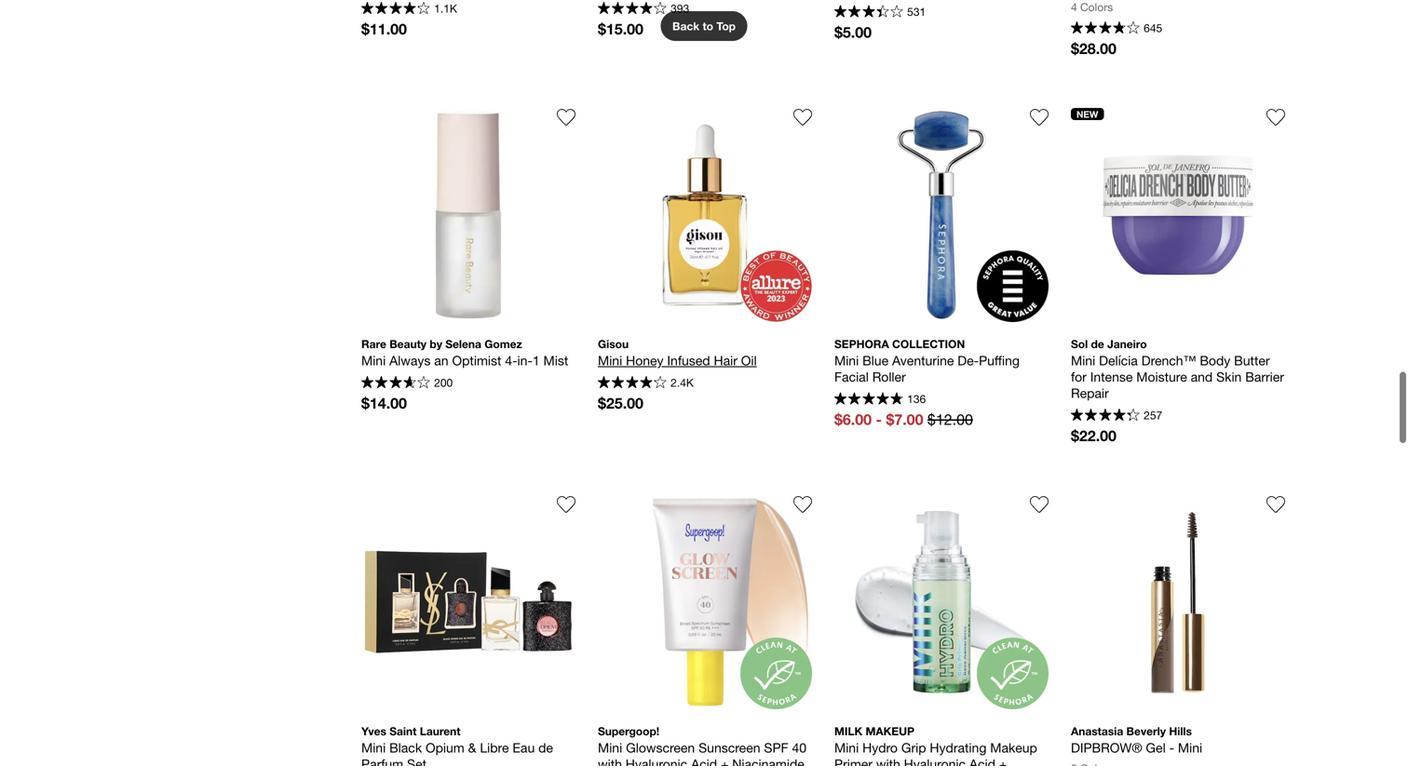 Task type: describe. For each thing, give the bounding box(es) containing it.
531
[[907, 5, 926, 18]]

sign in to love sephora collection - mini blue aventurine de-puffing facial roller image
[[1030, 108, 1049, 126]]

facial
[[834, 369, 869, 384]]

black
[[389, 740, 422, 756]]

puffing
[[979, 353, 1020, 368]]

supergoop! - mini glowscreen sunscreen spf 40 with hyaluronic acid + niacinamide image
[[598, 495, 812, 709]]

anastasia
[[1071, 725, 1123, 738]]

$11.00
[[361, 20, 407, 38]]

sign in to love milk makeup - mini hydro grip hydrating makeup primer with hyaluronic acid + niacinamide image
[[1030, 495, 1049, 514]]

with inside "supergoop! mini glowscreen sunscreen spf 40 with hyaluronic acid + niacinamide"
[[598, 757, 622, 766]]

makeup
[[990, 740, 1037, 756]]

delícia
[[1099, 353, 1138, 368]]

anastasia beverly hills - dipbrow® gel - mini image
[[1071, 495, 1285, 709]]

1
[[533, 353, 540, 368]]

gisou mini honey infused hair oil
[[598, 337, 757, 368]]

$22.00
[[1071, 427, 1117, 445]]

laurent
[[420, 725, 461, 738]]

257
[[1144, 409, 1162, 422]]

sign in to love rare beauty by selena gomez - mini always an optimist 4-in-1 mist image
[[557, 108, 576, 126]]

milk
[[834, 725, 863, 738]]

mini inside milk makeup mini hydro grip hydrating makeup primer with hyaluronic acid
[[834, 740, 859, 756]]

4.5 stars element
[[1071, 409, 1140, 424]]

531 reviews element
[[907, 5, 926, 18]]

body
[[1200, 353, 1231, 368]]

and
[[1191, 369, 1213, 384]]

optimist
[[452, 353, 501, 368]]

gisou
[[598, 337, 629, 350]]

acid inside milk makeup mini hydro grip hydrating makeup primer with hyaluronic acid
[[969, 757, 996, 766]]

sign in to love yves saint laurent - mini black opium & libre eau de parfum set image
[[557, 495, 576, 514]]

4 stars element for 393
[[598, 2, 667, 17]]

sign in to love sol de janeiro - mini delícia drench™ body butter for intense moisture and skin barrier repair image
[[1267, 108, 1285, 126]]

gomez
[[485, 337, 522, 350]]

libre
[[480, 740, 509, 756]]

$28.00
[[1071, 39, 1117, 57]]

136 reviews element
[[907, 393, 926, 406]]

oil
[[741, 353, 757, 368]]

sign in to love anastasia beverly hills - dipbrow® gel - mini image
[[1267, 495, 1285, 514]]

2.4k reviews element
[[671, 376, 694, 389]]

hydrating
[[930, 740, 987, 756]]

$14.00
[[361, 394, 407, 412]]

hyaluronic inside "supergoop! mini glowscreen sunscreen spf 40 with hyaluronic acid + niacinamide"
[[626, 757, 687, 766]]

yves saint laurent - mini black opium & libre eau de parfum set image
[[361, 495, 576, 709]]

collection
[[892, 337, 965, 350]]

de inside sol de janeiro mini delícia drench™ body butter for intense moisture and skin barrier repair
[[1091, 337, 1104, 350]]

for
[[1071, 369, 1087, 384]]

2.4k
[[671, 376, 694, 389]]

de-
[[958, 353, 979, 368]]

dipbrow®
[[1071, 740, 1142, 756]]

4 stars element for 2.4k
[[598, 376, 667, 391]]

eau
[[513, 740, 535, 756]]

mini inside gisou mini honey infused hair oil
[[598, 353, 622, 368]]

393
[[671, 2, 689, 15]]

anastasia beverly hills dipbrow® gel - mini
[[1071, 725, 1202, 756]]

4 stars element for 1.1k
[[361, 2, 430, 17]]

$6.00 - $7.00 $12.00
[[834, 411, 973, 428]]

sign in to love supergoop! - mini glowscreen sunscreen spf 40 with hyaluronic acid + niacinamide image
[[793, 495, 812, 514]]

infused
[[667, 353, 710, 368]]

0 horizontal spatial -
[[876, 411, 882, 428]]

butter
[[1234, 353, 1270, 368]]

&
[[468, 740, 476, 756]]

136
[[907, 393, 926, 406]]

beverly
[[1126, 725, 1166, 738]]

$5.00
[[834, 23, 872, 41]]

with inside milk makeup mini hydro grip hydrating makeup primer with hyaluronic acid
[[876, 757, 900, 766]]

niacinamide
[[732, 757, 804, 766]]

yves saint laurent mini black opium & libre eau de parfum set
[[361, 725, 557, 766]]

4 colors
[[1071, 0, 1113, 13]]

always
[[389, 353, 431, 368]]

3.5 stars element for 200
[[361, 376, 430, 391]]

janeiro
[[1107, 337, 1147, 350]]

mini inside the yves saint laurent mini black opium & libre eau de parfum set
[[361, 740, 386, 756]]

by
[[430, 337, 442, 350]]

top
[[716, 20, 736, 33]]

an
[[434, 353, 449, 368]]

rare beauty by selena gomez - mini always an optimist 4-in-1 mist image
[[361, 108, 576, 322]]

- inside anastasia beverly hills dipbrow® gel - mini
[[1169, 740, 1174, 756]]

4-
[[505, 353, 517, 368]]

sunscreen
[[699, 740, 760, 756]]

4 stars element for 645
[[1071, 21, 1140, 36]]

skin
[[1216, 369, 1242, 384]]

saint
[[390, 725, 417, 738]]

5 stars element
[[834, 392, 903, 407]]

hyaluronic inside milk makeup mini hydro grip hydrating makeup primer with hyaluronic acid
[[904, 757, 966, 766]]



Task type: locate. For each thing, give the bounding box(es) containing it.
makeup
[[866, 725, 915, 738]]

3.5 stars element
[[834, 5, 903, 20], [361, 376, 430, 391]]

645 reviews element
[[1144, 21, 1162, 35]]

colors
[[1080, 0, 1113, 13]]

opium
[[426, 740, 465, 756]]

repair
[[1071, 385, 1109, 401]]

selena
[[445, 337, 481, 350]]

mini inside "supergoop! mini glowscreen sunscreen spf 40 with hyaluronic acid + niacinamide"
[[598, 740, 622, 756]]

- down 5 stars element
[[876, 411, 882, 428]]

0 vertical spatial 3.5 stars element
[[834, 5, 903, 20]]

hyaluronic down grip
[[904, 757, 966, 766]]

mini down rare
[[361, 353, 386, 368]]

hydro
[[862, 740, 898, 756]]

0 horizontal spatial with
[[598, 757, 622, 766]]

beauty
[[390, 337, 427, 350]]

drench™
[[1142, 353, 1196, 368]]

0 horizontal spatial de
[[538, 740, 553, 756]]

mini
[[361, 353, 386, 368], [598, 353, 622, 368], [834, 353, 859, 368], [1071, 353, 1095, 368], [361, 740, 386, 756], [598, 740, 622, 756], [834, 740, 859, 756], [1178, 740, 1202, 756]]

in-
[[517, 353, 533, 368]]

1 with from the left
[[598, 757, 622, 766]]

de right sol
[[1091, 337, 1104, 350]]

mini inside sephora collection mini blue aventurine de-puffing facial roller
[[834, 353, 859, 368]]

$15.00
[[598, 20, 643, 38]]

1 horizontal spatial acid
[[969, 757, 996, 766]]

gel
[[1146, 740, 1166, 756]]

1 horizontal spatial with
[[876, 757, 900, 766]]

0 vertical spatial de
[[1091, 337, 1104, 350]]

mini inside anastasia beverly hills dipbrow® gel - mini
[[1178, 740, 1202, 756]]

40
[[792, 740, 807, 756]]

$6.00
[[834, 411, 872, 428]]

sol
[[1071, 337, 1088, 350]]

acid down hydrating
[[969, 757, 996, 766]]

acid left +
[[691, 757, 717, 766]]

1 horizontal spatial -
[[1169, 740, 1174, 756]]

sol de janeiro mini delícia drench™ body butter for intense moisture and skin barrier repair
[[1071, 337, 1288, 401]]

0 vertical spatial -
[[876, 411, 882, 428]]

3.5 stars element up the $14.00
[[361, 376, 430, 391]]

set
[[407, 757, 427, 766]]

blue
[[862, 353, 889, 368]]

3.5 stars element up $5.00
[[834, 5, 903, 20]]

4 stars element up $28.00
[[1071, 21, 1140, 36]]

mini down gisou
[[598, 353, 622, 368]]

mini up for
[[1071, 353, 1095, 368]]

257 reviews element
[[1144, 409, 1162, 422]]

4 stars element
[[361, 2, 430, 17], [598, 2, 667, 17], [1071, 21, 1140, 36], [598, 376, 667, 391]]

de right eau
[[538, 740, 553, 756]]

200
[[434, 376, 453, 389]]

645
[[1144, 21, 1162, 35]]

acid inside "supergoop! mini glowscreen sunscreen spf 40 with hyaluronic acid + niacinamide"
[[691, 757, 717, 766]]

to
[[703, 20, 713, 33]]

mini down hills
[[1178, 740, 1202, 756]]

mini inside rare beauty by selena gomez mini always an optimist 4-in-1 mist
[[361, 353, 386, 368]]

$12.00
[[928, 411, 973, 428]]

1 horizontal spatial de
[[1091, 337, 1104, 350]]

sol de janeiro - mini delícia drench™ body butter for intense moisture and skin barrier repair image
[[1071, 108, 1285, 322]]

new
[[1077, 108, 1098, 119]]

with down hydro
[[876, 757, 900, 766]]

barrier
[[1245, 369, 1284, 384]]

back
[[672, 20, 700, 33]]

back to top button
[[661, 11, 747, 41]]

1 hyaluronic from the left
[[626, 757, 687, 766]]

4
[[1071, 0, 1077, 13]]

mist
[[543, 353, 568, 368]]

$7.00
[[886, 411, 923, 428]]

intense
[[1090, 369, 1133, 384]]

rare beauty by selena gomez mini always an optimist 4-in-1 mist
[[361, 337, 568, 368]]

with
[[598, 757, 622, 766], [876, 757, 900, 766]]

sephora collection mini blue aventurine de-puffing facial roller
[[834, 337, 1023, 384]]

200 reviews element
[[434, 376, 453, 389]]

4 stars element up $25.00
[[598, 376, 667, 391]]

glowscreen
[[626, 740, 695, 756]]

-
[[876, 411, 882, 428], [1169, 740, 1174, 756]]

de
[[1091, 337, 1104, 350], [538, 740, 553, 756]]

1.1k
[[434, 2, 457, 15]]

spf
[[764, 740, 788, 756]]

de inside the yves saint laurent mini black opium & libre eau de parfum set
[[538, 740, 553, 756]]

gisou - mini honey infused hair oil image
[[598, 108, 812, 322]]

0 horizontal spatial 3.5 stars element
[[361, 376, 430, 391]]

honey
[[626, 353, 664, 368]]

mini up primer on the bottom of the page
[[834, 740, 859, 756]]

1 horizontal spatial hyaluronic
[[904, 757, 966, 766]]

2 acid from the left
[[969, 757, 996, 766]]

0 horizontal spatial hyaluronic
[[626, 757, 687, 766]]

1 vertical spatial -
[[1169, 740, 1174, 756]]

1 acid from the left
[[691, 757, 717, 766]]

mini up "parfum"
[[361, 740, 386, 756]]

primer
[[834, 757, 873, 766]]

milk makeup mini hydro grip hydrating makeup primer with hyaluronic acid 
[[834, 725, 1041, 766]]

milk makeup - mini hydro grip hydrating makeup primer with hyaluronic acid + niacinamide image
[[834, 495, 1049, 709]]

acid
[[691, 757, 717, 766], [969, 757, 996, 766]]

393 reviews element
[[671, 2, 689, 15]]

hyaluronic
[[626, 757, 687, 766], [904, 757, 966, 766]]

+
[[721, 757, 729, 766]]

1 vertical spatial de
[[538, 740, 553, 756]]

mini inside sol de janeiro mini delícia drench™ body butter for intense moisture and skin barrier repair
[[1071, 353, 1095, 368]]

hyaluronic down the glowscreen
[[626, 757, 687, 766]]

mini down supergoop!
[[598, 740, 622, 756]]

hair
[[714, 353, 737, 368]]

4 stars element up $11.00
[[361, 2, 430, 17]]

with down supergoop!
[[598, 757, 622, 766]]

parfum
[[361, 757, 403, 766]]

moisture
[[1136, 369, 1187, 384]]

2 with from the left
[[876, 757, 900, 766]]

aventurine
[[892, 353, 954, 368]]

roller
[[872, 369, 906, 384]]

hills
[[1169, 725, 1192, 738]]

$25.00
[[598, 394, 643, 412]]

1 vertical spatial 3.5 stars element
[[361, 376, 430, 391]]

- right gel
[[1169, 740, 1174, 756]]

1 horizontal spatial 3.5 stars element
[[834, 5, 903, 20]]

3.5 stars element for 531
[[834, 5, 903, 20]]

back to top
[[672, 20, 736, 33]]

4 stars element up $15.00
[[598, 2, 667, 17]]

grip
[[901, 740, 926, 756]]

0 horizontal spatial acid
[[691, 757, 717, 766]]

1.1k reviews element
[[434, 2, 457, 15]]

sephora collection - mini blue aventurine de-puffing facial roller image
[[834, 108, 1049, 322]]

yves
[[361, 725, 386, 738]]

sign in to love gisou - mini honey infused hair oil image
[[793, 108, 812, 126]]

sephora
[[834, 337, 889, 350]]

mini up facial
[[834, 353, 859, 368]]

rare
[[361, 337, 386, 350]]

2 hyaluronic from the left
[[904, 757, 966, 766]]

supergoop! mini glowscreen sunscreen spf 40 with hyaluronic acid + niacinamide
[[598, 725, 810, 766]]



Task type: vqa. For each thing, say whether or not it's contained in the screenshot.
Dr. Dennis Gross Skincare - Alpha Beta&reg; Universal Daily Peel Pads image
no



